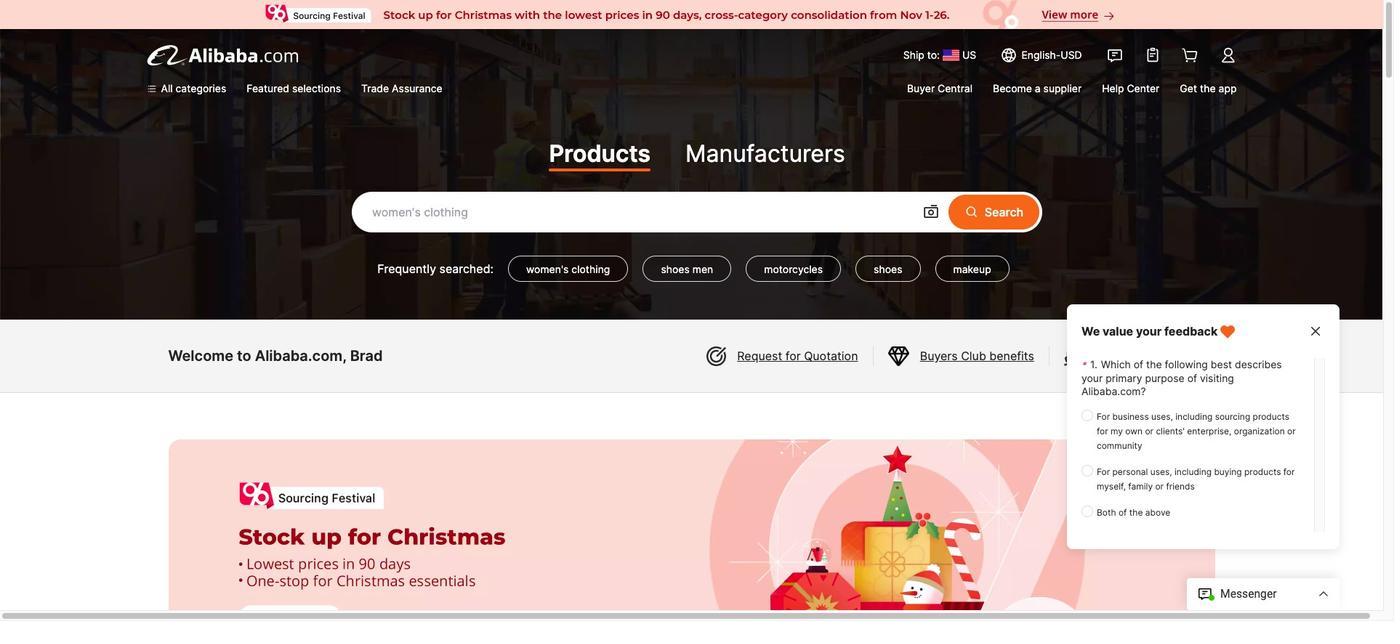 Task type: locate. For each thing, give the bounding box(es) containing it.
we
[[1082, 324, 1100, 339]]

of down following
[[1188, 372, 1197, 385]]

shoes
[[661, 263, 690, 276], [874, 263, 903, 276]]

including
[[1176, 411, 1213, 422], [1175, 467, 1212, 478]]

for inside for business uses, including sourcing products for my own or clients' enterprise, organization or community
[[1097, 411, 1110, 422]]

trade assurance
[[361, 82, 442, 95]]

1 vertical spatial the
[[1146, 358, 1162, 371]]

0 vertical spatial products
[[1253, 411, 1290, 422]]

 search
[[965, 204, 1024, 220]]

ship to:
[[903, 49, 940, 61]]

the inside "which of the following best describes your primary purpose of visiting alibaba.com?"
[[1146, 358, 1162, 371]]

1 horizontal spatial shoes
[[874, 263, 903, 276]]

following
[[1165, 358, 1208, 371]]

featured selections
[[247, 82, 341, 95]]

or for for business uses, including sourcing products for my own or clients' enterprise, organization or community
[[1145, 426, 1154, 437]]

frequently searched:
[[378, 262, 494, 276]]

1 horizontal spatial the
[[1146, 358, 1162, 371]]

or inside for personal uses, including buying products for myself, family or friends
[[1156, 481, 1164, 492]]

1 for from the top
[[1097, 411, 1110, 422]]

uses, for clients'
[[1152, 411, 1173, 422]]

* 1 .
[[1082, 358, 1098, 371]]

shoes for shoes men
[[661, 263, 690, 276]]

alibaba.com logistics link
[[1050, 346, 1215, 366]]

buyers club benefits link
[[873, 346, 1050, 366]]

for down organization
[[1284, 467, 1295, 478]]

products inside for personal uses, including buying products for myself, family or friends
[[1245, 467, 1281, 478]]

selections
[[292, 82, 341, 95]]

for
[[786, 349, 801, 363], [1097, 426, 1108, 437], [1284, 467, 1295, 478]]

the for above
[[1130, 507, 1143, 518]]

for inside for business uses, including sourcing products for my own or clients' enterprise, organization or community
[[1097, 426, 1108, 437]]

including inside for personal uses, including buying products for myself, family or friends
[[1175, 467, 1212, 478]]

of for above
[[1119, 507, 1127, 518]]

0 horizontal spatial for
[[786, 349, 801, 363]]

uses, up friends
[[1151, 467, 1172, 478]]

0 vertical spatial for
[[1097, 411, 1110, 422]]

2 horizontal spatial for
[[1284, 467, 1295, 478]]

0 vertical spatial including
[[1176, 411, 1213, 422]]

get
[[1180, 82, 1197, 95]]

1 horizontal spatial of
[[1134, 358, 1144, 371]]

to:
[[927, 49, 940, 61]]

the left above
[[1130, 507, 1143, 518]]

1 vertical spatial including
[[1175, 467, 1212, 478]]

motorcycles link
[[746, 256, 841, 282]]

shoes men link
[[643, 256, 732, 282]]

0 vertical spatial for
[[786, 349, 801, 363]]

1 horizontal spatial for
[[1097, 426, 1108, 437]]

1 shoes from the left
[[661, 263, 690, 276]]

2 for from the top
[[1097, 467, 1110, 478]]

1 horizontal spatial or
[[1156, 481, 1164, 492]]

including up enterprise,
[[1176, 411, 1213, 422]]

ship
[[903, 49, 925, 61]]

makeup
[[953, 263, 991, 276]]

including inside for business uses, including sourcing products for my own or clients' enterprise, organization or community
[[1176, 411, 1213, 422]]

for personal uses, including buying products for myself, family or friends
[[1097, 467, 1295, 492]]

for inside for personal uses, including buying products for myself, family or friends
[[1097, 467, 1110, 478]]

for left business
[[1097, 411, 1110, 422]]

or
[[1145, 426, 1154, 437], [1288, 426, 1296, 437], [1156, 481, 1164, 492]]

describes
[[1235, 358, 1282, 371]]

uses, up clients'
[[1152, 411, 1173, 422]]

for inside for personal uses, including buying products for myself, family or friends
[[1284, 467, 1295, 478]]

for for for business uses, including sourcing products for my own or clients' enterprise, organization or community
[[1097, 411, 1110, 422]]

of
[[1134, 358, 1144, 371], [1188, 372, 1197, 385], [1119, 507, 1127, 518]]

alibaba.com,
[[255, 347, 347, 365]]

for
[[1097, 411, 1110, 422], [1097, 467, 1110, 478]]

manufacturers
[[686, 140, 845, 168]]

quotation
[[804, 349, 858, 363]]

all
[[161, 82, 173, 95]]

help center
[[1102, 82, 1160, 95]]

buying
[[1214, 467, 1242, 478]]

including for clients'
[[1176, 411, 1213, 422]]

your up alibaba.com logistics
[[1136, 324, 1162, 339]]

or right own
[[1145, 426, 1154, 437]]

2 horizontal spatial or
[[1288, 426, 1296, 437]]

for business uses, including sourcing products for my own or clients' enterprise, organization or community
[[1097, 411, 1296, 451]]

0 vertical spatial uses,
[[1152, 411, 1173, 422]]

friends
[[1166, 481, 1195, 492]]

1 horizontal spatial your
[[1136, 324, 1162, 339]]

your
[[1136, 324, 1162, 339], [1082, 372, 1103, 385]]

sourcing
[[1215, 411, 1251, 422]]

2 shoes from the left
[[874, 263, 903, 276]]

uses, inside for personal uses, including buying products for myself, family or friends
[[1151, 467, 1172, 478]]

2 horizontal spatial of
[[1188, 372, 1197, 385]]


[[923, 204, 940, 221]]

organization
[[1234, 426, 1285, 437]]

0 horizontal spatial shoes
[[661, 263, 690, 276]]

business
[[1113, 411, 1149, 422]]

motorcycles
[[764, 263, 823, 276]]

makeup link
[[935, 256, 1010, 282]]

0 vertical spatial of
[[1134, 358, 1144, 371]]

including up friends
[[1175, 467, 1212, 478]]

the
[[1200, 82, 1216, 95], [1146, 358, 1162, 371], [1130, 507, 1143, 518]]

of up primary
[[1134, 358, 1144, 371]]

products
[[1253, 411, 1290, 422], [1245, 467, 1281, 478]]

or right family
[[1156, 481, 1164, 492]]

women's
[[526, 263, 569, 276]]

2 vertical spatial the
[[1130, 507, 1143, 518]]

for right request
[[786, 349, 801, 363]]

1 vertical spatial for
[[1097, 426, 1108, 437]]

center
[[1127, 82, 1160, 95]]

0 horizontal spatial or
[[1145, 426, 1154, 437]]

1 vertical spatial for
[[1097, 467, 1110, 478]]

women's clothing link
[[508, 256, 628, 282]]

1 vertical spatial uses,
[[1151, 467, 1172, 478]]

2 vertical spatial of
[[1119, 507, 1127, 518]]

buyer
[[907, 82, 935, 95]]

all categories
[[161, 82, 226, 95]]

1 vertical spatial your
[[1082, 372, 1103, 385]]

for for for personal uses, including buying products for myself, family or friends
[[1284, 467, 1295, 478]]

products inside for business uses, including sourcing products for my own or clients' enterprise, organization or community
[[1253, 411, 1290, 422]]

0 horizontal spatial of
[[1119, 507, 1127, 518]]

for up myself,
[[1097, 467, 1110, 478]]

2 vertical spatial for
[[1284, 467, 1295, 478]]

the right 'get'
[[1200, 82, 1216, 95]]

including for friends
[[1175, 467, 1212, 478]]

products up organization
[[1253, 411, 1290, 422]]

uses, inside for business uses, including sourcing products for my own or clients' enterprise, organization or community
[[1152, 411, 1173, 422]]

my
[[1111, 426, 1123, 437]]

products right the buying
[[1245, 467, 1281, 478]]

uses,
[[1152, 411, 1173, 422], [1151, 467, 1172, 478]]

own
[[1126, 426, 1143, 437]]

0 vertical spatial the
[[1200, 82, 1216, 95]]

a
[[1035, 82, 1041, 95]]

myself,
[[1097, 481, 1126, 492]]

for inside "link"
[[786, 349, 801, 363]]

the up purpose
[[1146, 358, 1162, 371]]

of right both
[[1119, 507, 1127, 518]]

2 horizontal spatial the
[[1200, 82, 1216, 95]]

frequently
[[378, 262, 436, 276]]

for left my
[[1097, 426, 1108, 437]]

or right organization
[[1288, 426, 1296, 437]]

community
[[1097, 441, 1143, 451]]

your down 1
[[1082, 372, 1103, 385]]

.
[[1095, 358, 1098, 371]]

0 horizontal spatial your
[[1082, 372, 1103, 385]]

1 vertical spatial products
[[1245, 467, 1281, 478]]

for for for business uses, including sourcing products for my own or clients' enterprise, organization or community
[[1097, 426, 1108, 437]]

0 horizontal spatial the
[[1130, 507, 1143, 518]]

buyers club benefits
[[920, 349, 1034, 363]]



Task type: describe. For each thing, give the bounding box(es) containing it.
0 vertical spatial your
[[1136, 324, 1162, 339]]

women's clothing
[[526, 263, 610, 276]]

visiting
[[1200, 372, 1234, 385]]

categories
[[176, 82, 226, 95]]

the for following
[[1146, 358, 1162, 371]]

uses, for friends
[[1151, 467, 1172, 478]]

both of the above
[[1097, 507, 1171, 518]]

or for for personal uses, including buying products for myself, family or friends
[[1156, 481, 1164, 492]]

request for quotation
[[737, 349, 858, 363]]

shoes link
[[856, 256, 921, 282]]

request
[[737, 349, 782, 363]]

products
[[549, 140, 651, 168]]

benefits
[[990, 349, 1034, 363]]

banner image
[[168, 440, 1215, 622]]

personal
[[1113, 467, 1148, 478]]

*
[[1082, 360, 1086, 371]]

which of the following best describes your primary purpose of visiting alibaba.com?
[[1082, 358, 1285, 398]]

products for sourcing
[[1253, 411, 1290, 422]]

become
[[993, 82, 1032, 95]]

supplier
[[1044, 82, 1082, 95]]

alibaba.com?
[[1082, 385, 1146, 398]]

clients'
[[1156, 426, 1185, 437]]

we value your feedback
[[1082, 324, 1218, 339]]

women's clothing text field
[[372, 199, 902, 225]]

above
[[1146, 507, 1171, 518]]

app
[[1219, 82, 1237, 95]]

alibaba.com
[[1095, 349, 1163, 363]]

products for buying
[[1245, 467, 1281, 478]]

usd
[[1061, 49, 1082, 61]]

enterprise,
[[1187, 426, 1232, 437]]

us
[[962, 49, 977, 61]]

clothing
[[572, 263, 610, 276]]

get the app
[[1180, 82, 1237, 95]]

men
[[693, 263, 713, 276]]

help
[[1102, 82, 1124, 95]]

alibaba.com logistics
[[1095, 349, 1215, 363]]

assurance
[[392, 82, 442, 95]]

purpose
[[1145, 372, 1185, 385]]

feedback
[[1165, 324, 1218, 339]]

1
[[1090, 358, 1095, 371]]

club
[[961, 349, 986, 363]]


[[965, 204, 979, 220]]

which
[[1101, 358, 1131, 371]]

english-
[[1022, 49, 1061, 61]]

primary
[[1106, 372, 1142, 385]]

1 vertical spatial of
[[1188, 372, 1197, 385]]

welcome
[[168, 347, 233, 365]]

of for following
[[1134, 358, 1144, 371]]

search
[[985, 205, 1024, 220]]

manufacturers link
[[686, 140, 845, 169]]

shoes men
[[661, 263, 713, 276]]

logistics
[[1166, 349, 1215, 363]]

request for quotation link
[[692, 346, 873, 366]]

shoes for shoes
[[874, 263, 903, 276]]

to
[[237, 347, 251, 365]]

featured
[[247, 82, 289, 95]]

both
[[1097, 507, 1116, 518]]

brad
[[350, 347, 383, 365]]

central
[[938, 82, 973, 95]]

english-usd
[[1022, 49, 1082, 61]]

searched:
[[439, 262, 494, 276]]

for for for personal uses, including buying products for myself, family or friends
[[1097, 467, 1110, 478]]

welcome to alibaba.com, brad
[[168, 347, 383, 365]]

value
[[1103, 324, 1134, 339]]

buyer central
[[907, 82, 973, 95]]

your inside "which of the following best describes your primary purpose of visiting alibaba.com?"
[[1082, 372, 1103, 385]]

family
[[1129, 481, 1153, 492]]

trade
[[361, 82, 389, 95]]

best
[[1211, 358, 1232, 371]]

become a supplier
[[993, 82, 1082, 95]]

buyers
[[920, 349, 958, 363]]



Task type: vqa. For each thing, say whether or not it's contained in the screenshot.
Sign in
no



